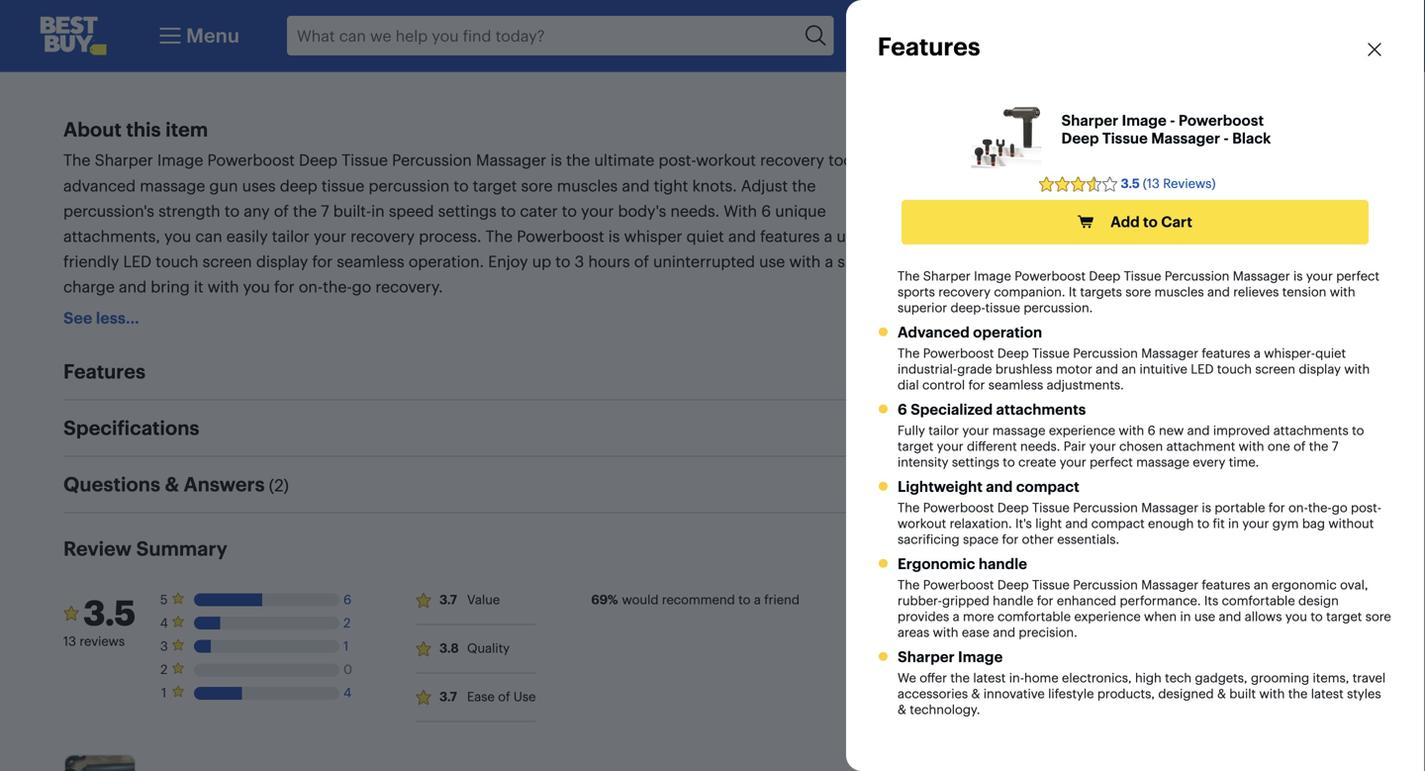 Task type: describe. For each thing, give the bounding box(es) containing it.
1 horizontal spatial recovery
[[760, 151, 824, 170]]

friendly
[[63, 252, 119, 271]]

post- inside 'the sharper image powerboost deep tissue percussion massager is your perfect sports recovery companion. it targets sore muscles and relieves tension with superior deep-tissue percussion. advanced operation the powerboost deep tissue percussion massager features a whisper-quiet industrial-grade brushless motor and an intuitive led touch screen display with dial control for seamless adjustments. 6 specialized attachments fully tailor your massage experience with 6 new and improved attachments to target your different needs. pair your chosen attachment with one of the 7 intensity settings to create your perfect massage every time. lightweight and compact the powerboost deep tissue percussion massager is portable for on-the-go post- workout relaxation. it's light and compact enough to fit in your gym bag without sacrificing space for other essentials. ergonomic handle the powerboost deep tissue percussion massager features an ergonomic oval, rubber-gripped handle for enhanced performance. its comfortable design provides a more comfortable experience when in use and allows you to target sore areas with ease and precision. sharper image we offer the latest in-home electronics, high tech gadgets, grooming items, travel accessories & innovative lifestyle products, designed & built with the latest styles & technology.'
[[1351, 500, 1382, 516]]

1 horizontal spatial latest
[[1311, 686, 1344, 702]]

2 horizontal spatial massage
[[1137, 454, 1190, 470]]

save image
[[1333, 254, 1357, 278]]

design
[[1299, 593, 1339, 609]]

led inside about this item the sharper image powerboost deep tissue percussion massager is the ultimate post-workout recovery tool. this advanced massage gun uses deep tissue percussion to target sore muscles and tight knots. adjust the percussion's strength to any of the 7 built-in speed settings to cater to your body's needs. with 6 unique attachments, you can easily tailor your recovery process. the powerboost is whisper quiet and features a user- friendly led touch screen display for seamless operation. enjoy up to 3 hours of uninterrupted use with a single charge and bring it with you for on-the-go recovery.
[[123, 252, 152, 271]]

gripped
[[942, 593, 990, 609]]

tissue down other
[[1032, 577, 1070, 593]]

fit
[[1213, 516, 1225, 531]]

item
[[165, 117, 208, 142]]

& left built
[[1217, 686, 1226, 702]]

deep inside about this item the sharper image powerboost deep tissue percussion massager is the ultimate post-workout recovery tool. this advanced massage gun uses deep tissue percussion to target sore muscles and tight knots. adjust the percussion's strength to any of the 7 built-in speed settings to cater to your body's needs. with 6 unique attachments, you can easily tailor your recovery process. the powerboost is whisper quiet and features a user- friendly led touch screen display for seamless operation. enjoy up to 3 hours of uninterrupted use with a single charge and bring it with you for on-the-go recovery.
[[299, 151, 338, 170]]

ergonomic
[[898, 555, 975, 573]]

1 horizontal spatial comfortable
[[1222, 593, 1295, 609]]

5
[[160, 592, 168, 608]]

enhanced
[[1057, 593, 1117, 609]]

ease
[[467, 689, 495, 705]]

percussion
[[369, 176, 450, 195]]

sharper up offer
[[898, 648, 955, 666]]

1 vertical spatial compact
[[1091, 516, 1145, 531]]

2 left left
[[1056, 183, 1063, 199]]

0 vertical spatial handle
[[979, 555, 1027, 573]]

powerboost up uses
[[207, 151, 295, 170]]

see less... button
[[63, 308, 139, 328]]

for right portable
[[1269, 500, 1285, 516]]

1 vertical spatial recovery
[[351, 227, 415, 246]]

1 horizontal spatial 1
[[344, 638, 349, 654]]

compton
[[1025, 152, 1082, 168]]

the down 'ergonomic'
[[898, 577, 920, 593]]

relieves
[[1234, 284, 1279, 300]]

reviews)
[[1163, 176, 1216, 192]]

deep left light
[[998, 500, 1029, 516]]

innovative
[[984, 686, 1045, 702]]

quiet inside 'the sharper image powerboost deep tissue percussion massager is your perfect sports recovery companion. it targets sore muscles and relieves tension with superior deep-tissue percussion. advanced operation the powerboost deep tissue percussion massager features a whisper-quiet industrial-grade brushless motor and an intuitive led touch screen display with dial control for seamless adjustments. 6 specialized attachments fully tailor your massage experience with 6 new and improved attachments to target your different needs. pair your chosen attachment with one of the 7 intensity settings to create your perfect massage every time. lightweight and compact the powerboost deep tissue percussion massager is portable for on-the-go post- workout relaxation. it's light and compact enough to fit in your gym bag without sacrificing space for other essentials. ergonomic handle the powerboost deep tissue percussion massager features an ergonomic oval, rubber-gripped handle for enhanced performance. its comfortable design provides a more comfortable experience when in use and allows you to target sore areas with ease and precision. sharper image we offer the latest in-home electronics, high tech gadgets, grooming items, travel accessories & innovative lifestyle products, designed & built with the latest styles & technology.'
[[1316, 345, 1346, 361]]

specifications button
[[63, 400, 900, 456]]

powerboost up percussion.
[[1015, 268, 1086, 284]]

0 horizontal spatial latest
[[973, 670, 1006, 686]]

powerboost up up
[[517, 227, 604, 246]]

and right light
[[1066, 516, 1088, 531]]

companion.
[[994, 284, 1066, 300]]

speed
[[389, 201, 434, 221]]

deep-
[[951, 300, 985, 316]]

features element
[[0, 0, 1425, 771]]

uninterrupted
[[653, 252, 755, 271]]

touch inside about this item the sharper image powerboost deep tissue percussion massager is the ultimate post-workout recovery tool. this advanced massage gun uses deep tissue percussion to target sore muscles and tight knots. adjust the percussion's strength to any of the 7 built-in speed settings to cater to your body's needs. with 6 unique attachments, you can easily tailor your recovery process. the powerboost is whisper quiet and features a user- friendly led touch screen display for seamless operation. enjoy up to 3 hours of uninterrupted use with a single charge and bring it with you for on-the-go recovery.
[[156, 252, 198, 271]]

0 vertical spatial 4
[[160, 615, 168, 631]]

tissue inside sharper image - powerboost deep tissue massager - black
[[1103, 129, 1148, 147]]

ready within 1 hour
[[977, 89, 1057, 121]]

0 horizontal spatial perfect
[[1090, 454, 1133, 470]]

accessories
[[898, 686, 968, 702]]

the up sacrificing
[[898, 500, 920, 516]]

0
[[344, 662, 352, 678]]

0 vertical spatial perfect
[[1336, 268, 1380, 284]]

1 vertical spatial attachments
[[1274, 423, 1349, 438]]

hours
[[588, 252, 630, 271]]

1 inside ready within 1 hour
[[977, 105, 982, 121]]

powerboost down advanced
[[923, 345, 994, 361]]

the right offer
[[951, 670, 970, 686]]

and right new
[[1187, 423, 1210, 438]]

1 vertical spatial 4
[[344, 685, 352, 701]]

1 vertical spatial experience
[[1074, 609, 1141, 624]]

on- inside about this item the sharper image powerboost deep tissue percussion massager is the ultimate post-workout recovery tool. this advanced massage gun uses deep tissue percussion to target sore muscles and tight knots. adjust the percussion's strength to any of the 7 built-in speed settings to cater to your body's needs. with 6 unique attachments, you can easily tailor your recovery process. the powerboost is whisper quiet and features a user- friendly led touch screen display for seamless operation. enjoy up to 3 hours of uninterrupted use with a single charge and bring it with you for on-the-go recovery.
[[299, 277, 323, 297]]

for right 'control'
[[969, 377, 985, 393]]

deep down operation on the right
[[998, 345, 1029, 361]]

features button
[[63, 344, 900, 399]]

and down different
[[986, 477, 1013, 496]]

massager up whisper-
[[1233, 268, 1290, 284]]

the up superior
[[898, 268, 920, 284]]

and left relieves
[[1208, 284, 1230, 300]]

features inside button
[[63, 359, 146, 383]]

the up enjoy
[[486, 227, 513, 246]]

go inside about this item the sharper image powerboost deep tissue percussion massager is the ultimate post-workout recovery tool. this advanced massage gun uses deep tissue percussion to target sore muscles and tight knots. adjust the percussion's strength to any of the 7 built-in speed settings to cater to your body's needs. with 6 unique attachments, you can easily tailor your recovery process. the powerboost is whisper quiet and features a user- friendly led touch screen display for seamless operation. enjoy up to 3 hours of uninterrupted use with a single charge and bring it with you for on-the-go recovery.
[[352, 277, 371, 297]]

Type to search. Navigate forward to hear suggestions text field
[[287, 16, 799, 55]]

enjoy
[[488, 252, 528, 271]]

& left innovative
[[972, 686, 980, 702]]

grade
[[957, 361, 992, 377]]

0 horizontal spatial an
[[1122, 361, 1136, 377]]

tissue right it's
[[1032, 500, 1070, 516]]

deep right gripped
[[998, 577, 1029, 593]]

on- inside 'the sharper image powerboost deep tissue percussion massager is your perfect sports recovery companion. it targets sore muscles and relieves tension with superior deep-tissue percussion. advanced operation the powerboost deep tissue percussion massager features a whisper-quiet industrial-grade brushless motor and an intuitive led touch screen display with dial control for seamless adjustments. 6 specialized attachments fully tailor your massage experience with 6 new and improved attachments to target your different needs. pair your chosen attachment with one of the 7 intensity settings to create your perfect massage every time. lightweight and compact the powerboost deep tissue percussion massager is portable for on-the-go post- workout relaxation. it's light and compact enough to fit in your gym bag without sacrificing space for other essentials. ergonomic handle the powerboost deep tissue percussion massager features an ergonomic oval, rubber-gripped handle for enhanced performance. its comfortable design provides a more comfortable experience when in use and allows you to target sore areas with ease and precision. sharper image we offer the latest in-home electronics, high tech gadgets, grooming items, travel accessories & innovative lifestyle products, designed & built with the latest styles & technology.'
[[1289, 500, 1308, 516]]

6 left new
[[1148, 423, 1156, 438]]

the down deep on the left top of page
[[293, 201, 317, 221]]

0 horizontal spatial comfortable
[[998, 609, 1071, 624]]

charge
[[63, 277, 115, 297]]

0 horizontal spatial -
[[1170, 111, 1175, 130]]

see less...
[[63, 308, 139, 327]]

with down unique
[[789, 252, 821, 271]]

cart link
[[1309, 21, 1386, 50]]

2 up 0
[[344, 615, 351, 631]]

this
[[126, 117, 161, 142]]

easily
[[226, 227, 268, 246]]

1 vertical spatial add
[[1110, 255, 1139, 273]]

powerboost down 'ergonomic'
[[923, 577, 994, 593]]

–
[[1015, 183, 1021, 199]]

and right ease at the right of page
[[993, 624, 1016, 640]]

a left user-
[[824, 227, 833, 246]]

use
[[514, 689, 536, 705]]

is left fit
[[1202, 500, 1211, 516]]

grooming
[[1251, 670, 1310, 686]]

user-
[[837, 227, 874, 246]]

with down save image at the right top of page
[[1330, 284, 1356, 300]]

massager up new
[[1141, 345, 1199, 361]]

1 vertical spatial an
[[1254, 577, 1269, 593]]

ready
[[977, 89, 1014, 105]]

summary
[[136, 536, 228, 560]]

built-
[[333, 201, 371, 221]]

0 horizontal spatial at
[[1008, 152, 1020, 168]]

use inside about this item the sharper image powerboost deep tissue percussion massager is the ultimate post-workout recovery tool. this advanced massage gun uses deep tissue percussion to target sore muscles and tight knots. adjust the percussion's strength to any of the 7 built-in speed settings to cater to your body's needs. with 6 unique attachments, you can easily tailor your recovery process. the powerboost is whisper quiet and features a user- friendly led touch screen display for seamless operation. enjoy up to 3 hours of uninterrupted use with a single charge and bring it with you for on-the-go recovery.
[[759, 252, 785, 271]]

the left items,
[[1288, 686, 1308, 702]]

& left answers
[[165, 472, 179, 496]]

fast
[[987, 183, 1011, 199]]

0 vertical spatial cart
[[1344, 23, 1386, 48]]

can
[[195, 227, 222, 246]]

answers
[[184, 472, 265, 496]]

is up the hours
[[609, 227, 620, 246]]

and right 'its' on the bottom right of page
[[1219, 609, 1242, 624]]

and up body's at the top of page
[[622, 176, 650, 195]]

the up dial
[[898, 345, 920, 361]]

for right it
[[274, 277, 295, 297]]

for left other
[[1002, 531, 1019, 547]]

2 horizontal spatial sore
[[1366, 609, 1391, 624]]

percussion up "essentials." on the bottom of page
[[1073, 500, 1138, 516]]

the up advanced
[[63, 151, 91, 170]]

high
[[1135, 670, 1162, 686]]

tech
[[1165, 670, 1192, 686]]

percussion's
[[63, 201, 154, 221]]

tissue right targets
[[1124, 268, 1161, 284]]

(13
[[1143, 176, 1160, 192]]

advanced
[[63, 176, 136, 195]]

value
[[467, 592, 500, 608]]

2 inside "questions & answers ( 2 )"
[[274, 475, 284, 496]]

the- inside about this item the sharper image powerboost deep tissue percussion massager is the ultimate post-workout recovery tool. this advanced massage gun uses deep tissue percussion to target sore muscles and tight knots. adjust the percussion's strength to any of the 7 built-in speed settings to cater to your body's needs. with 6 unique attachments, you can easily tailor your recovery process. the powerboost is whisper quiet and features a user- friendly led touch screen display for seamless operation. enjoy up to 3 hours of uninterrupted use with a single charge and bring it with you for on-the-go recovery.
[[323, 277, 352, 297]]

0 horizontal spatial 3
[[160, 638, 168, 654]]

other
[[1022, 531, 1054, 547]]

technology.
[[910, 702, 980, 718]]

the left ultimate
[[566, 151, 590, 170]]

provides
[[898, 609, 949, 624]]

is up "cater"
[[551, 151, 562, 170]]

percussion left relieves
[[1165, 268, 1230, 284]]

1 horizontal spatial features
[[878, 31, 981, 62]]

for up precision.
[[1037, 593, 1054, 609]]

gym
[[1273, 516, 1299, 531]]

of inside 'the sharper image powerboost deep tissue percussion massager is your perfect sports recovery companion. it targets sore muscles and relieves tension with superior deep-tissue percussion. advanced operation the powerboost deep tissue percussion massager features a whisper-quiet industrial-grade brushless motor and an intuitive led touch screen display with dial control for seamless adjustments. 6 specialized attachments fully tailor your massage experience with 6 new and improved attachments to target your different needs. pair your chosen attachment with one of the 7 intensity settings to create your perfect massage every time. lightweight and compact the powerboost deep tissue percussion massager is portable for on-the-go post- workout relaxation. it's light and compact enough to fit in your gym bag without sacrificing space for other essentials. ergonomic handle the powerboost deep tissue percussion massager features an ergonomic oval, rubber-gripped handle for enhanced performance. its comfortable design provides a more comfortable experience when in use and allows you to target sore areas with ease and precision. sharper image we offer the latest in-home electronics, high tech gadgets, grooming items, travel accessories & innovative lifestyle products, designed & built with the latest styles & technology.'
[[1294, 438, 1306, 454]]

7 inside about this item the sharper image powerboost deep tissue percussion massager is the ultimate post-workout recovery tool. this advanced massage gun uses deep tissue percussion to target sore muscles and tight knots. adjust the percussion's strength to any of the 7 built-in speed settings to cater to your body's needs. with 6 unique attachments, you can easily tailor your recovery process. the powerboost is whisper quiet and features a user- friendly led touch screen display for seamless operation. enjoy up to 3 hours of uninterrupted use with a single charge and bring it with you for on-the-go recovery.
[[321, 201, 329, 221]]

only
[[1025, 183, 1053, 199]]

percussion down "essentials." on the bottom of page
[[1073, 577, 1138, 593]]

image up deep-
[[974, 268, 1011, 284]]

friend
[[764, 592, 800, 608]]

massager left fit
[[1141, 500, 1199, 516]]

areas
[[898, 624, 930, 640]]

time.
[[1229, 454, 1259, 470]]

sports
[[898, 284, 935, 300]]

specifications
[[63, 415, 199, 440]]

7 inside 'the sharper image powerboost deep tissue percussion massager is your perfect sports recovery companion. it targets sore muscles and relieves tension with superior deep-tissue percussion. advanced operation the powerboost deep tissue percussion massager features a whisper-quiet industrial-grade brushless motor and an intuitive led touch screen display with dial control for seamless adjustments. 6 specialized attachments fully tailor your massage experience with 6 new and improved attachments to target your different needs. pair your chosen attachment with one of the 7 intensity settings to create your perfect massage every time. lightweight and compact the powerboost deep tissue percussion massager is portable for on-the-go post- workout relaxation. it's light and compact enough to fit in your gym bag without sacrificing space for other essentials. ergonomic handle the powerboost deep tissue percussion massager features an ergonomic oval, rubber-gripped handle for enhanced performance. its comfortable design provides a more comfortable experience when in use and allows you to target sore areas with ease and precision. sharper image we offer the latest in-home electronics, high tech gadgets, grooming items, travel accessories & innovative lifestyle products, designed & built with the latest styles & technology.'
[[1332, 438, 1339, 454]]

and up less...
[[119, 277, 147, 297]]

of down whisper
[[634, 252, 649, 271]]

settings inside about this item the sharper image powerboost deep tissue percussion massager is the ultimate post-workout recovery tool. this advanced massage gun uses deep tissue percussion to target sore muscles and tight knots. adjust the percussion's strength to any of the 7 built-in speed settings to cater to your body's needs. with 6 unique attachments, you can easily tailor your recovery process. the powerboost is whisper quiet and features a user- friendly led touch screen display for seamless operation. enjoy up to 3 hours of uninterrupted use with a single charge and bring it with you for on-the-go recovery.
[[438, 201, 497, 221]]

a left more
[[953, 609, 960, 624]]

in-
[[1009, 670, 1024, 686]]

quiet inside about this item the sharper image powerboost deep tissue percussion massager is the ultimate post-workout recovery tool. this advanced massage gun uses deep tissue percussion to target sore muscles and tight knots. adjust the percussion's strength to any of the 7 built-in speed settings to cater to your body's needs. with 6 unique attachments, you can easily tailor your recovery process. the powerboost is whisper quiet and features a user- friendly led touch screen display for seamless operation. enjoy up to 3 hours of uninterrupted use with a single charge and bring it with you for on-the-go recovery.
[[687, 227, 724, 246]]

lightweight
[[898, 477, 983, 496]]

compton button
[[1025, 152, 1082, 168]]

2 vertical spatial features
[[1202, 577, 1251, 593]]

workout inside 'the sharper image powerboost deep tissue percussion massager is your perfect sports recovery companion. it targets sore muscles and relieves tension with superior deep-tissue percussion. advanced operation the powerboost deep tissue percussion massager features a whisper-quiet industrial-grade brushless motor and an intuitive led touch screen display with dial control for seamless adjustments. 6 specialized attachments fully tailor your massage experience with 6 new and improved attachments to target your different needs. pair your chosen attachment with one of the 7 intensity settings to create your perfect massage every time. lightweight and compact the powerboost deep tissue percussion massager is portable for on-the-go post- workout relaxation. it's light and compact enough to fit in your gym bag without sacrificing space for other essentials. ergonomic handle the powerboost deep tissue percussion massager features an ergonomic oval, rubber-gripped handle for enhanced performance. its comfortable design provides a more comfortable experience when in use and allows you to target sore areas with ease and precision. sharper image we offer the latest in-home electronics, high tech gadgets, grooming items, travel accessories & innovative lifestyle products, designed & built with the latest styles & technology.'
[[898, 516, 946, 531]]

body's
[[618, 201, 666, 221]]

you inside 'the sharper image powerboost deep tissue percussion massager is your perfect sports recovery companion. it targets sore muscles and relieves tension with superior deep-tissue percussion. advanced operation the powerboost deep tissue percussion massager features a whisper-quiet industrial-grade brushless motor and an intuitive led touch screen display with dial control for seamless adjustments. 6 specialized attachments fully tailor your massage experience with 6 new and improved attachments to target your different needs. pair your chosen attachment with one of the 7 intensity settings to create your perfect massage every time. lightweight and compact the powerboost deep tissue percussion massager is portable for on-the-go post- workout relaxation. it's light and compact enough to fit in your gym bag without sacrificing space for other essentials. ergonomic handle the powerboost deep tissue percussion massager features an ergonomic oval, rubber-gripped handle for enhanced performance. its comfortable design provides a more comfortable experience when in use and allows you to target sore areas with ease and precision. sharper image we offer the latest in-home electronics, high tech gadgets, grooming items, travel accessories & innovative lifestyle products, designed & built with the latest styles & technology.'
[[1286, 609, 1307, 624]]

bag
[[1302, 516, 1325, 531]]

features inside about this item the sharper image powerboost deep tissue percussion massager is the ultimate post-workout recovery tool. this advanced massage gun uses deep tissue percussion to target sore muscles and tight knots. adjust the percussion's strength to any of the 7 built-in speed settings to cater to your body's needs. with 6 unique attachments, you can easily tailor your recovery process. the powerboost is whisper quiet and features a user- friendly led touch screen display for seamless operation. enjoy up to 3 hours of uninterrupted use with a single charge and bring it with you for on-the-go recovery.
[[760, 227, 820, 246]]

1 vertical spatial at
[[1089, 183, 1101, 199]]

of left 'use'
[[498, 689, 510, 705]]

more
[[963, 609, 994, 624]]

seamless inside about this item the sharper image powerboost deep tissue percussion massager is the ultimate post-workout recovery tool. this advanced massage gun uses deep tissue percussion to target sore muscles and tight knots. adjust the percussion's strength to any of the 7 built-in speed settings to cater to your body's needs. with 6 unique attachments, you can easily tailor your recovery process. the powerboost is whisper quiet and features a user- friendly led touch screen display for seamless operation. enjoy up to 3 hours of uninterrupted use with a single charge and bring it with you for on-the-go recovery.
[[337, 252, 404, 271]]

with left one
[[1239, 438, 1264, 454]]

workout inside about this item the sharper image powerboost deep tissue percussion massager is the ultimate post-workout recovery tool. this advanced massage gun uses deep tissue percussion to target sore muscles and tight knots. adjust the percussion's strength to any of the 7 built-in speed settings to cater to your body's needs. with 6 unique attachments, you can easily tailor your recovery process. the powerboost is whisper quiet and features a user- friendly led touch screen display for seamless operation. enjoy up to 3 hours of uninterrupted use with a single charge and bring it with you for on-the-go recovery.
[[696, 151, 756, 170]]

with right it
[[208, 277, 239, 297]]

industrial-
[[898, 361, 957, 377]]

essentials.
[[1057, 531, 1120, 547]]

display inside 'the sharper image powerboost deep tissue percussion massager is your perfect sports recovery companion. it targets sore muscles and relieves tension with superior deep-tissue percussion. advanced operation the powerboost deep tissue percussion massager features a whisper-quiet industrial-grade brushless motor and an intuitive led touch screen display with dial control for seamless adjustments. 6 specialized attachments fully tailor your massage experience with 6 new and improved attachments to target your different needs. pair your chosen attachment with one of the 7 intensity settings to create your perfect massage every time. lightweight and compact the powerboost deep tissue percussion massager is portable for on-the-go post- workout relaxation. it's light and compact enough to fit in your gym bag without sacrificing space for other essentials. ergonomic handle the powerboost deep tissue percussion massager features an ergonomic oval, rubber-gripped handle for enhanced performance. its comfortable design provides a more comfortable experience when in use and allows you to target sore areas with ease and precision. sharper image we offer the latest in-home electronics, high tech gadgets, grooming items, travel accessories & innovative lifestyle products, designed & built with the latest styles & technology.'
[[1299, 361, 1341, 377]]

operation.
[[409, 252, 484, 271]]

69
[[591, 592, 608, 608]]

powerboost down lightweight
[[923, 500, 994, 516]]

with left new
[[1119, 423, 1144, 438]]

0 vertical spatial experience
[[1049, 423, 1116, 438]]

2 down 5
[[160, 662, 168, 678]]

muscles inside about this item the sharper image powerboost deep tissue percussion massager is the ultimate post-workout recovery tool. this advanced massage gun uses deep tissue percussion to target sore muscles and tight knots. adjust the percussion's strength to any of the 7 built-in speed settings to cater to your body's needs. with 6 unique attachments, you can easily tailor your recovery process. the powerboost is whisper quiet and features a user- friendly led touch screen display for seamless operation. enjoy up to 3 hours of uninterrupted use with a single charge and bring it with you for on-the-go recovery.
[[557, 176, 618, 195]]

ergonomic
[[1272, 577, 1337, 593]]

recommend
[[662, 592, 735, 608]]

1 horizontal spatial you
[[243, 277, 270, 297]]

massage inside about this item the sharper image powerboost deep tissue percussion massager is the ultimate post-workout recovery tool. this advanced massage gun uses deep tissue percussion to target sore muscles and tight knots. adjust the percussion's strength to any of the 7 built-in speed settings to cater to your body's needs. with 6 unique attachments, you can easily tailor your recovery process. the powerboost is whisper quiet and features a user- friendly led touch screen display for seamless operation. enjoy up to 3 hours of uninterrupted use with a single charge and bring it with you for on-the-go recovery.
[[140, 176, 205, 195]]

sharper inside sharper image - powerboost deep tissue massager - black
[[1062, 111, 1119, 130]]

a left whisper-
[[1254, 345, 1261, 361]]

black
[[1232, 129, 1271, 147]]

the right one
[[1309, 438, 1329, 454]]

1 vertical spatial features
[[1202, 345, 1251, 361]]



Task type: locate. For each thing, give the bounding box(es) containing it.
see
[[63, 308, 92, 327]]

use down unique
[[759, 252, 785, 271]]

percussion.
[[1024, 300, 1093, 316]]

questions & answers ( 2 )
[[63, 472, 289, 496]]

0 vertical spatial you
[[164, 227, 191, 246]]

add to cart
[[1111, 213, 1193, 231], [1110, 255, 1192, 273]]

1 vertical spatial display
[[1299, 361, 1341, 377]]

0 vertical spatial add to cart
[[1111, 213, 1193, 231]]

3.8 quality
[[439, 640, 510, 656]]

at right left
[[1089, 183, 1101, 199]]

process.
[[419, 227, 482, 246]]

massage up strength
[[140, 176, 205, 195]]

& down we
[[898, 702, 907, 718]]

gun
[[209, 176, 238, 195]]

)
[[284, 475, 289, 496]]

at up – on the top
[[1008, 152, 1020, 168]]

led right intuitive
[[1191, 361, 1214, 377]]

go right bag
[[1332, 500, 1348, 516]]

4
[[160, 615, 168, 631], [344, 685, 352, 701]]

latest left styles on the right bottom of the page
[[1311, 686, 1344, 702]]

improved
[[1213, 423, 1270, 438]]

4 down 5
[[160, 615, 168, 631]]

tissue
[[1103, 129, 1148, 147], [342, 151, 388, 170], [1124, 268, 1161, 284], [1032, 345, 1070, 361], [1032, 500, 1070, 516], [1032, 577, 1070, 593]]

deep up deep on the left top of page
[[299, 151, 338, 170]]

tissue for item
[[322, 176, 365, 195]]

your
[[1104, 183, 1131, 199], [581, 201, 614, 221], [314, 227, 346, 246], [1306, 268, 1333, 284], [963, 423, 989, 438], [937, 438, 964, 454], [1090, 438, 1116, 454], [1060, 454, 1087, 470], [1243, 516, 1269, 531]]

specialized
[[911, 400, 993, 419]]

6 up 0
[[344, 592, 352, 608]]

3.7 left "ease"
[[439, 689, 457, 705]]

latest
[[973, 670, 1006, 686], [1311, 686, 1344, 702]]

within
[[1017, 89, 1053, 105]]

its
[[1204, 593, 1219, 609]]

pair
[[1064, 438, 1086, 454]]

touch left whisper-
[[1217, 361, 1252, 377]]

add to cart inside button
[[1111, 213, 1193, 231]]

about this item the sharper image powerboost deep tissue percussion massager is the ultimate post-workout recovery tool. this advanced massage gun uses deep tissue percussion to target sore muscles and tight knots. adjust the percussion's strength to any of the 7 built-in speed settings to cater to your body's needs. with 6 unique attachments, you can easily tailor your recovery process. the powerboost is whisper quiet and features a user- friendly led touch screen display for seamless operation. enjoy up to 3 hours of uninterrupted use with a single charge and bring it with you for on-the-go recovery.
[[63, 117, 895, 297]]

in left the speed
[[371, 201, 385, 221]]

compact
[[1016, 477, 1080, 496], [1091, 516, 1145, 531]]

add inside button
[[1111, 213, 1140, 231]]

the- left recovery.
[[323, 277, 352, 297]]

percussion inside about this item the sharper image powerboost deep tissue percussion massager is the ultimate post-workout recovery tool. this advanced massage gun uses deep tissue percussion to target sore muscles and tight knots. adjust the percussion's strength to any of the 7 built-in speed settings to cater to your body's needs. with 6 unique attachments, you can easily tailor your recovery process. the powerboost is whisper quiet and features a user- friendly led touch screen display for seamless operation. enjoy up to 3 hours of uninterrupted use with a single charge and bring it with you for on-the-go recovery.
[[392, 151, 472, 170]]

0 vertical spatial led
[[123, 252, 152, 271]]

1 vertical spatial 1
[[344, 638, 349, 654]]

you down easily on the left top of the page
[[243, 277, 270, 297]]

built
[[1230, 686, 1256, 702]]

powerboost up the reviews)
[[1179, 111, 1264, 130]]

deep
[[1062, 129, 1099, 147], [299, 151, 338, 170], [1089, 268, 1121, 284], [998, 345, 1029, 361], [998, 500, 1029, 516], [998, 577, 1029, 593]]

in inside about this item the sharper image powerboost deep tissue percussion massager is the ultimate post-workout recovery tool. this advanced massage gun uses deep tissue percussion to target sore muscles and tight knots. adjust the percussion's strength to any of the 7 built-in speed settings to cater to your body's needs. with 6 unique attachments, you can easily tailor your recovery process. the powerboost is whisper quiet and features a user- friendly led touch screen display for seamless operation. enjoy up to 3 hours of uninterrupted use with a single charge and bring it with you for on-the-go recovery.
[[371, 201, 385, 221]]

3.5 right 13
[[83, 592, 136, 634]]

features down see less...
[[63, 359, 146, 383]]

0 horizontal spatial post-
[[659, 151, 696, 170]]

1 horizontal spatial perfect
[[1336, 268, 1380, 284]]

1 vertical spatial perfect
[[1090, 454, 1133, 470]]

perfect right pair
[[1090, 454, 1133, 470]]

close image
[[1365, 40, 1385, 59]]

settings up lightweight
[[952, 454, 1000, 470]]

in
[[371, 201, 385, 221], [1228, 516, 1239, 531], [1180, 609, 1191, 624]]

0 horizontal spatial 7
[[321, 201, 329, 221]]

different
[[967, 438, 1017, 454]]

use inside 'the sharper image powerboost deep tissue percussion massager is your perfect sports recovery companion. it targets sore muscles and relieves tension with superior deep-tissue percussion. advanced operation the powerboost deep tissue percussion massager features a whisper-quiet industrial-grade brushless motor and an intuitive led touch screen display with dial control for seamless adjustments. 6 specialized attachments fully tailor your massage experience with 6 new and improved attachments to target your different needs. pair your chosen attachment with one of the 7 intensity settings to create your perfect massage every time. lightweight and compact the powerboost deep tissue percussion massager is portable for on-the-go post- workout relaxation. it's light and compact enough to fit in your gym bag without sacrificing space for other essentials. ergonomic handle the powerboost deep tissue percussion massager features an ergonomic oval, rubber-gripped handle for enhanced performance. its comfortable design provides a more comfortable experience when in use and allows you to target sore areas with ease and precision. sharper image we offer the latest in-home electronics, high tech gadgets, grooming items, travel accessories & innovative lifestyle products, designed & built with the latest styles & technology.'
[[1195, 609, 1216, 624]]

touch inside 'the sharper image powerboost deep tissue percussion massager is your perfect sports recovery companion. it targets sore muscles and relieves tension with superior deep-tissue percussion. advanced operation the powerboost deep tissue percussion massager features a whisper-quiet industrial-grade brushless motor and an intuitive led touch screen display with dial control for seamless adjustments. 6 specialized attachments fully tailor your massage experience with 6 new and improved attachments to target your different needs. pair your chosen attachment with one of the 7 intensity settings to create your perfect massage every time. lightweight and compact the powerboost deep tissue percussion massager is portable for on-the-go post- workout relaxation. it's light and compact enough to fit in your gym bag without sacrificing space for other essentials. ergonomic handle the powerboost deep tissue percussion massager features an ergonomic oval, rubber-gripped handle for enhanced performance. its comfortable design provides a more comfortable experience when in use and allows you to target sore areas with ease and precision. sharper image we offer the latest in-home electronics, high tech gadgets, grooming items, travel accessories & innovative lifestyle products, designed & built with the latest styles & technology.'
[[1217, 361, 1252, 377]]

2 horizontal spatial in
[[1228, 516, 1239, 531]]

needs. inside 'the sharper image powerboost deep tissue percussion massager is your perfect sports recovery companion. it targets sore muscles and relieves tension with superior deep-tissue percussion. advanced operation the powerboost deep tissue percussion massager features a whisper-quiet industrial-grade brushless motor and an intuitive led touch screen display with dial control for seamless adjustments. 6 specialized attachments fully tailor your massage experience with 6 new and improved attachments to target your different needs. pair your chosen attachment with one of the 7 intensity settings to create your perfect massage every time. lightweight and compact the powerboost deep tissue percussion massager is portable for on-the-go post- workout relaxation. it's light and compact enough to fit in your gym bag without sacrificing space for other essentials. ergonomic handle the powerboost deep tissue percussion massager features an ergonomic oval, rubber-gripped handle for enhanced performance. its comfortable design provides a more comfortable experience when in use and allows you to target sore areas with ease and precision. sharper image we offer the latest in-home electronics, high tech gadgets, grooming items, travel accessories & innovative lifestyle products, designed & built with the latest styles & technology.'
[[1021, 438, 1060, 454]]

any
[[244, 201, 270, 221]]

3.7 for value
[[439, 592, 457, 608]]

a left friend
[[754, 592, 761, 608]]

1 vertical spatial touch
[[1217, 361, 1252, 377]]

1 horizontal spatial seamless
[[989, 377, 1044, 393]]

an up allows at the right bottom
[[1254, 577, 1269, 593]]

tissue inside about this item the sharper image powerboost deep tissue percussion massager is the ultimate post-workout recovery tool. this advanced massage gun uses deep tissue percussion to target sore muscles and tight knots. adjust the percussion's strength to any of the 7 built-in speed settings to cater to your body's needs. with 6 unique attachments, you can easily tailor your recovery process. the powerboost is whisper quiet and features a user- friendly led touch screen display for seamless operation. enjoy up to 3 hours of uninterrupted use with a single charge and bring it with you for on-the-go recovery.
[[322, 176, 365, 195]]

left
[[1067, 183, 1086, 199]]

0 horizontal spatial compact
[[1016, 477, 1080, 496]]

tissue inside about this item the sharper image powerboost deep tissue percussion massager is the ultimate post-workout recovery tool. this advanced massage gun uses deep tissue percussion to target sore muscles and tight knots. adjust the percussion's strength to any of the 7 built-in speed settings to cater to your body's needs. with 6 unique attachments, you can easily tailor your recovery process. the powerboost is whisper quiet and features a user- friendly led touch screen display for seamless operation. enjoy up to 3 hours of uninterrupted use with a single charge and bring it with you for on-the-go recovery.
[[342, 151, 388, 170]]

3.5 for 3.5
[[83, 592, 136, 634]]

2 vertical spatial sore
[[1366, 609, 1391, 624]]

6
[[761, 201, 771, 221], [898, 400, 907, 419], [1148, 423, 1156, 438], [344, 592, 352, 608]]

massager inside sharper image - powerboost deep tissue massager - black
[[1151, 129, 1220, 147]]

1 horizontal spatial muscles
[[1155, 284, 1204, 300]]

with left ease at the right of page
[[933, 624, 959, 640]]

massager inside about this item the sharper image powerboost deep tissue percussion massager is the ultimate post-workout recovery tool. this advanced massage gun uses deep tissue percussion to target sore muscles and tight knots. adjust the percussion's strength to any of the 7 built-in speed settings to cater to your body's needs. with 6 unique attachments, you can easily tailor your recovery process. the powerboost is whisper quiet and features a user- friendly led touch screen display for seamless operation. enjoy up to 3 hours of uninterrupted use with a single charge and bring it with you for on-the-go recovery.
[[476, 151, 546, 170]]

2 vertical spatial cart
[[1160, 255, 1192, 273]]

1 horizontal spatial use
[[1195, 609, 1216, 624]]

for down deep on the left top of page
[[312, 252, 333, 271]]

deep
[[280, 176, 317, 195]]

tailor for item
[[272, 227, 309, 246]]

seamless up recovery.
[[337, 252, 404, 271]]

tight
[[654, 176, 688, 195]]

of right any
[[274, 201, 289, 221]]

needs. down knots.
[[671, 201, 720, 221]]

comfortable
[[1222, 593, 1295, 609], [998, 609, 1071, 624]]

quiet down the tension
[[1316, 345, 1346, 361]]

massage
[[140, 176, 205, 195], [993, 423, 1046, 438], [1137, 454, 1190, 470]]

0 horizontal spatial needs.
[[671, 201, 720, 221]]

allows
[[1245, 609, 1282, 624]]

with right built
[[1260, 686, 1285, 702]]

1 vertical spatial workout
[[898, 516, 946, 531]]

0 horizontal spatial in
[[371, 201, 385, 221]]

percussion up adjustments.
[[1073, 345, 1138, 361]]

tissue down tomorrow
[[1103, 129, 1148, 147]]

compact down create
[[1016, 477, 1080, 496]]

screen inside about this item the sharper image powerboost deep tissue percussion massager is the ultimate post-workout recovery tool. this advanced massage gun uses deep tissue percussion to target sore muscles and tight knots. adjust the percussion's strength to any of the 7 built-in speed settings to cater to your body's needs. with 6 unique attachments, you can easily tailor your recovery process. the powerboost is whisper quiet and features a user- friendly led touch screen display for seamless operation. enjoy up to 3 hours of uninterrupted use with a single charge and bring it with you for on-the-go recovery.
[[203, 252, 252, 271]]

target inside about this item the sharper image powerboost deep tissue percussion massager is the ultimate post-workout recovery tool. this advanced massage gun uses deep tissue percussion to target sore muscles and tight knots. adjust the percussion's strength to any of the 7 built-in speed settings to cater to your body's needs. with 6 unique attachments, you can easily tailor your recovery process. the powerboost is whisper quiet and features a user- friendly led touch screen display for seamless operation. enjoy up to 3 hours of uninterrupted use with a single charge and bring it with you for on-the-go recovery.
[[473, 176, 517, 195]]

about
[[63, 117, 122, 142]]

6 inside about this item the sharper image powerboost deep tissue percussion massager is the ultimate post-workout recovery tool. this advanced massage gun uses deep tissue percussion to target sore muscles and tight knots. adjust the percussion's strength to any of the 7 built-in speed settings to cater to your body's needs. with 6 unique attachments, you can easily tailor your recovery process. the powerboost is whisper quiet and features a user- friendly led touch screen display for seamless operation. enjoy up to 3 hours of uninterrupted use with a single charge and bring it with you for on-the-go recovery.
[[761, 201, 771, 221]]

0 horizontal spatial 1
[[161, 685, 167, 701]]

add to cart button inside features element
[[902, 200, 1369, 244]]

0 horizontal spatial go
[[352, 277, 371, 297]]

1 horizontal spatial the-
[[1308, 500, 1332, 516]]

0 vertical spatial 3
[[575, 252, 584, 271]]

seamless inside 'the sharper image powerboost deep tissue percussion massager is your perfect sports recovery companion. it targets sore muscles and relieves tension with superior deep-tissue percussion. advanced operation the powerboost deep tissue percussion massager features a whisper-quiet industrial-grade brushless motor and an intuitive led touch screen display with dial control for seamless adjustments. 6 specialized attachments fully tailor your massage experience with 6 new and improved attachments to target your different needs. pair your chosen attachment with one of the 7 intensity settings to create your perfect massage every time. lightweight and compact the powerboost deep tissue percussion massager is portable for on-the-go post- workout relaxation. it's light and compact enough to fit in your gym bag without sacrificing space for other essentials. ergonomic handle the powerboost deep tissue percussion massager features an ergonomic oval, rubber-gripped handle for enhanced performance. its comfortable design provides a more comfortable experience when in use and allows you to target sore areas with ease and precision. sharper image we offer the latest in-home electronics, high tech gadgets, grooming items, travel accessories & innovative lifestyle products, designed & built with the latest styles & technology.'
[[989, 377, 1044, 393]]

0 vertical spatial the-
[[323, 277, 352, 297]]

1 horizontal spatial in
[[1180, 609, 1191, 624]]

3 left the hours
[[575, 252, 584, 271]]

13
[[63, 633, 76, 649]]

3.8
[[439, 640, 459, 656]]

image inside sharper image - powerboost deep tissue massager - black
[[1122, 111, 1167, 130]]

features
[[878, 31, 981, 62], [63, 359, 146, 383]]

1 vertical spatial 3.7
[[439, 689, 457, 705]]

tissue for image
[[985, 300, 1020, 316]]

target right caret-right icon
[[898, 438, 934, 454]]

0 vertical spatial display
[[256, 252, 308, 271]]

1 vertical spatial sore
[[1126, 284, 1151, 300]]

1 vertical spatial in
[[1228, 516, 1239, 531]]

of
[[274, 201, 289, 221], [634, 252, 649, 271], [1294, 438, 1306, 454], [498, 689, 510, 705]]

for
[[312, 252, 333, 271], [274, 277, 295, 297], [969, 377, 985, 393], [1269, 500, 1285, 516], [1002, 531, 1019, 547], [1037, 593, 1054, 609]]

on- left recovery.
[[299, 277, 323, 297]]

1 vertical spatial target
[[898, 438, 934, 454]]

experience
[[1049, 423, 1116, 438], [1074, 609, 1141, 624]]

sharper image - powerboost deep tissue massager - black
[[1062, 111, 1271, 147]]

compact left enough
[[1091, 516, 1145, 531]]

0 vertical spatial add
[[1111, 213, 1140, 231]]

tissue down percussion.
[[1032, 345, 1070, 361]]

caret-right icon image
[[864, 416, 888, 440]]

massager up when
[[1141, 577, 1199, 593]]

when
[[1144, 609, 1177, 624]]

1 horizontal spatial tissue
[[985, 300, 1020, 316]]

0 horizontal spatial touch
[[156, 252, 198, 271]]

3 inside about this item the sharper image powerboost deep tissue percussion massager is the ultimate post-workout recovery tool. this advanced massage gun uses deep tissue percussion to target sore muscles and tight knots. adjust the percussion's strength to any of the 7 built-in speed settings to cater to your body's needs. with 6 unique attachments, you can easily tailor your recovery process. the powerboost is whisper quiet and features a user- friendly led touch screen display for seamless operation. enjoy up to 3 hours of uninterrupted use with a single charge and bring it with you for on-the-go recovery.
[[575, 252, 584, 271]]

pickup up act
[[963, 152, 1005, 168]]

massager up "cater"
[[476, 151, 546, 170]]

0 horizontal spatial quiet
[[687, 227, 724, 246]]

tailor inside 'the sharper image powerboost deep tissue percussion massager is your perfect sports recovery companion. it targets sore muscles and relieves tension with superior deep-tissue percussion. advanced operation the powerboost deep tissue percussion massager features a whisper-quiet industrial-grade brushless motor and an intuitive led touch screen display with dial control for seamless adjustments. 6 specialized attachments fully tailor your massage experience with 6 new and improved attachments to target your different needs. pair your chosen attachment with one of the 7 intensity settings to create your perfect massage every time. lightweight and compact the powerboost deep tissue percussion massager is portable for on-the-go post- workout relaxation. it's light and compact enough to fit in your gym bag without sacrificing space for other essentials. ergonomic handle the powerboost deep tissue percussion massager features an ergonomic oval, rubber-gripped handle for enhanced performance. its comfortable design provides a more comfortable experience when in use and allows you to target sore areas with ease and precision. sharper image we offer the latest in-home electronics, high tech gadgets, grooming items, travel accessories & innovative lifestyle products, designed & built with the latest styles & technology.'
[[929, 423, 959, 438]]

and down with
[[728, 227, 756, 246]]

0 horizontal spatial you
[[164, 227, 191, 246]]

attachments right improved
[[1274, 423, 1349, 438]]

is right relieves
[[1294, 268, 1303, 284]]

needs.
[[671, 201, 720, 221], [1021, 438, 1060, 454]]

screen inside 'the sharper image powerboost deep tissue percussion massager is your perfect sports recovery companion. it targets sore muscles and relieves tension with superior deep-tissue percussion. advanced operation the powerboost deep tissue percussion massager features a whisper-quiet industrial-grade brushless motor and an intuitive led touch screen display with dial control for seamless adjustments. 6 specialized attachments fully tailor your massage experience with 6 new and improved attachments to target your different needs. pair your chosen attachment with one of the 7 intensity settings to create your perfect massage every time. lightweight and compact the powerboost deep tissue percussion massager is portable for on-the-go post- workout relaxation. it's light and compact enough to fit in your gym bag without sacrificing space for other essentials. ergonomic handle the powerboost deep tissue percussion massager features an ergonomic oval, rubber-gripped handle for enhanced performance. its comfortable design provides a more comfortable experience when in use and allows you to target sore areas with ease and precision. sharper image we offer the latest in-home electronics, high tech gadgets, grooming items, travel accessories & innovative lifestyle products, designed & built with the latest styles & technology.'
[[1255, 361, 1296, 377]]

2
[[1056, 183, 1063, 199], [274, 475, 284, 496], [344, 615, 351, 631], [160, 662, 168, 678]]

0 vertical spatial tissue
[[322, 176, 365, 195]]

tool.
[[829, 151, 862, 170]]

led inside 'the sharper image powerboost deep tissue percussion massager is your perfect sports recovery companion. it targets sore muscles and relieves tension with superior deep-tissue percussion. advanced operation the powerboost deep tissue percussion massager features a whisper-quiet industrial-grade brushless motor and an intuitive led touch screen display with dial control for seamless adjustments. 6 specialized attachments fully tailor your massage experience with 6 new and improved attachments to target your different needs. pair your chosen attachment with one of the 7 intensity settings to create your perfect massage every time. lightweight and compact the powerboost deep tissue percussion massager is portable for on-the-go post- workout relaxation. it's light and compact enough to fit in your gym bag without sacrificing space for other essentials. ergonomic handle the powerboost deep tissue percussion massager features an ergonomic oval, rubber-gripped handle for enhanced performance. its comfortable design provides a more comfortable experience when in use and allows you to target sore areas with ease and precision. sharper image we offer the latest in-home electronics, high tech gadgets, grooming items, travel accessories & innovative lifestyle products, designed & built with the latest styles & technology.'
[[1191, 361, 1214, 377]]

you down ergonomic
[[1286, 609, 1307, 624]]

perfect right the tension
[[1336, 268, 1380, 284]]

workout up knots.
[[696, 151, 756, 170]]

1 vertical spatial settings
[[952, 454, 1000, 470]]

2 horizontal spatial recovery
[[939, 284, 991, 300]]

and right motor
[[1096, 361, 1119, 377]]

deep inside sharper image - powerboost deep tissue massager - black
[[1062, 129, 1099, 147]]

chosen
[[1120, 438, 1163, 454]]

whisper
[[624, 227, 682, 246]]

0 horizontal spatial workout
[[696, 151, 756, 170]]

recovery inside 'the sharper image powerboost deep tissue percussion massager is your perfect sports recovery companion. it targets sore muscles and relieves tension with superior deep-tissue percussion. advanced operation the powerboost deep tissue percussion massager features a whisper-quiet industrial-grade brushless motor and an intuitive led touch screen display with dial control for seamless adjustments. 6 specialized attachments fully tailor your massage experience with 6 new and improved attachments to target your different needs. pair your chosen attachment with one of the 7 intensity settings to create your perfect massage every time. lightweight and compact the powerboost deep tissue percussion massager is portable for on-the-go post- workout relaxation. it's light and compact enough to fit in your gym bag without sacrificing space for other essentials. ergonomic handle the powerboost deep tissue percussion massager features an ergonomic oval, rubber-gripped handle for enhanced performance. its comfortable design provides a more comfortable experience when in use and allows you to target sore areas with ease and precision. sharper image we offer the latest in-home electronics, high tech gadgets, grooming items, travel accessories & innovative lifestyle products, designed & built with the latest styles & technology.'
[[939, 284, 991, 300]]

1 vertical spatial tissue
[[985, 300, 1020, 316]]

single
[[838, 252, 881, 271]]

6 down adjust
[[761, 201, 771, 221]]

post- right bag
[[1351, 500, 1382, 516]]

0 vertical spatial needs.
[[671, 201, 720, 221]]

bestbuy.com image
[[40, 16, 107, 55]]

uses
[[242, 176, 276, 195]]

at
[[1008, 152, 1020, 168], [1089, 183, 1101, 199]]

0 horizontal spatial settings
[[438, 201, 497, 221]]

0 vertical spatial features
[[760, 227, 820, 246]]

2 vertical spatial in
[[1180, 609, 1191, 624]]

muscles inside 'the sharper image powerboost deep tissue percussion massager is your perfect sports recovery companion. it targets sore muscles and relieves tension with superior deep-tissue percussion. advanced operation the powerboost deep tissue percussion massager features a whisper-quiet industrial-grade brushless motor and an intuitive led touch screen display with dial control for seamless adjustments. 6 specialized attachments fully tailor your massage experience with 6 new and improved attachments to target your different needs. pair your chosen attachment with one of the 7 intensity settings to create your perfect massage every time. lightweight and compact the powerboost deep tissue percussion massager is portable for on-the-go post- workout relaxation. it's light and compact enough to fit in your gym bag without sacrificing space for other essentials. ergonomic handle the powerboost deep tissue percussion massager features an ergonomic oval, rubber-gripped handle for enhanced performance. its comfortable design provides a more comfortable experience when in use and allows you to target sore areas with ease and precision. sharper image we offer the latest in-home electronics, high tech gadgets, grooming items, travel accessories & innovative lifestyle products, designed & built with the latest styles & technology.'
[[1155, 284, 1204, 300]]

1 vertical spatial 3
[[160, 638, 168, 654]]

settings inside 'the sharper image powerboost deep tissue percussion massager is your perfect sports recovery companion. it targets sore muscles and relieves tension with superior deep-tissue percussion. advanced operation the powerboost deep tissue percussion massager features a whisper-quiet industrial-grade brushless motor and an intuitive led touch screen display with dial control for seamless adjustments. 6 specialized attachments fully tailor your massage experience with 6 new and improved attachments to target your different needs. pair your chosen attachment with one of the 7 intensity settings to create your perfect massage every time. lightweight and compact the powerboost deep tissue percussion massager is portable for on-the-go post- workout relaxation. it's light and compact enough to fit in your gym bag without sacrificing space for other essentials. ergonomic handle the powerboost deep tissue percussion massager features an ergonomic oval, rubber-gripped handle for enhanced performance. its comfortable design provides a more comfortable experience when in use and allows you to target sore areas with ease and precision. sharper image we offer the latest in-home electronics, high tech gadgets, grooming items, travel accessories & innovative lifestyle products, designed & built with the latest styles & technology.'
[[952, 454, 1000, 470]]

4 down 0
[[344, 685, 352, 701]]

1 vertical spatial cart
[[1161, 213, 1193, 231]]

oval,
[[1340, 577, 1368, 593]]

percussion up percussion at the top left
[[392, 151, 472, 170]]

the up unique
[[792, 176, 816, 195]]

pickup at compton
[[963, 152, 1082, 168]]

1 vertical spatial pickup
[[963, 152, 1005, 168]]

brushless
[[996, 361, 1053, 377]]

quality
[[467, 640, 510, 656]]

tissue inside 'the sharper image powerboost deep tissue percussion massager is your perfect sports recovery companion. it targets sore muscles and relieves tension with superior deep-tissue percussion. advanced operation the powerboost deep tissue percussion massager features a whisper-quiet industrial-grade brushless motor and an intuitive led touch screen display with dial control for seamless adjustments. 6 specialized attachments fully tailor your massage experience with 6 new and improved attachments to target your different needs. pair your chosen attachment with one of the 7 intensity settings to create your perfect massage every time. lightweight and compact the powerboost deep tissue percussion massager is portable for on-the-go post- workout relaxation. it's light and compact enough to fit in your gym bag without sacrificing space for other essentials. ergonomic handle the powerboost deep tissue percussion massager features an ergonomic oval, rubber-gripped handle for enhanced performance. its comfortable design provides a more comfortable experience when in use and allows you to target sore areas with ease and precision. sharper image we offer the latest in-home electronics, high tech gadgets, grooming items, travel accessories & innovative lifestyle products, designed & built with the latest styles & technology.'
[[985, 300, 1020, 316]]

1 vertical spatial handle
[[993, 593, 1034, 609]]

whisper-
[[1264, 345, 1316, 361]]

quiet
[[687, 227, 724, 246], [1316, 345, 1346, 361]]

light
[[1036, 516, 1062, 531]]

3.5 for 3.5 (13 reviews)
[[1121, 176, 1140, 192]]

store!
[[1134, 183, 1168, 199]]

seamless down operation on the right
[[989, 377, 1044, 393]]

0 vertical spatial touch
[[156, 252, 198, 271]]

0 horizontal spatial attachments
[[996, 400, 1086, 419]]

main element
[[154, 16, 240, 55]]

sharper
[[1062, 111, 1119, 130], [95, 151, 153, 170], [923, 268, 971, 284], [898, 648, 955, 666]]

this
[[866, 151, 895, 170]]

13 reviews
[[63, 633, 125, 649]]

workout
[[696, 151, 756, 170], [898, 516, 946, 531]]

1 vertical spatial the-
[[1308, 500, 1332, 516]]

0 vertical spatial tailor
[[272, 227, 309, 246]]

sore inside about this item the sharper image powerboost deep tissue percussion massager is the ultimate post-workout recovery tool. this advanced massage gun uses deep tissue percussion to target sore muscles and tight knots. adjust the percussion's strength to any of the 7 built-in speed settings to cater to your body's needs. with 6 unique attachments, you can easily tailor your recovery process. the powerboost is whisper quiet and features a user- friendly led touch screen display for seamless operation. enjoy up to 3 hours of uninterrupted use with a single charge and bring it with you for on-the-go recovery.
[[521, 176, 553, 195]]

0 vertical spatial use
[[759, 252, 785, 271]]

go left recovery.
[[352, 277, 371, 297]]

target down oval,
[[1326, 609, 1362, 624]]

0 vertical spatial 1
[[977, 105, 982, 121]]

targets
[[1080, 284, 1122, 300]]

0 horizontal spatial 3.5
[[83, 592, 136, 634]]

screen up improved
[[1255, 361, 1296, 377]]

0 horizontal spatial tissue
[[322, 176, 365, 195]]

1 3.7 from the top
[[439, 592, 457, 608]]

image down ease at the right of page
[[958, 648, 1003, 666]]

3.5 inside features element
[[1121, 176, 1140, 192]]

operation
[[973, 323, 1042, 341]]

needs. inside about this item the sharper image powerboost deep tissue percussion massager is the ultimate post-workout recovery tool. this advanced massage gun uses deep tissue percussion to target sore muscles and tight knots. adjust the percussion's strength to any of the 7 built-in speed settings to cater to your body's needs. with 6 unique attachments, you can easily tailor your recovery process. the powerboost is whisper quiet and features a user- friendly led touch screen display for seamless operation. enjoy up to 3 hours of uninterrupted use with a single charge and bring it with you for on-the-go recovery.
[[671, 201, 720, 221]]

go inside 'the sharper image powerboost deep tissue percussion massager is your perfect sports recovery companion. it targets sore muscles and relieves tension with superior deep-tissue percussion. advanced operation the powerboost deep tissue percussion massager features a whisper-quiet industrial-grade brushless motor and an intuitive led touch screen display with dial control for seamless adjustments. 6 specialized attachments fully tailor your massage experience with 6 new and improved attachments to target your different needs. pair your chosen attachment with one of the 7 intensity settings to create your perfect massage every time. lightweight and compact the powerboost deep tissue percussion massager is portable for on-the-go post- workout relaxation. it's light and compact enough to fit in your gym bag without sacrificing space for other essentials. ergonomic handle the powerboost deep tissue percussion massager features an ergonomic oval, rubber-gripped handle for enhanced performance. its comfortable design provides a more comfortable experience when in use and allows you to target sore areas with ease and precision. sharper image we offer the latest in-home electronics, high tech gadgets, grooming items, travel accessories & innovative lifestyle products, designed & built with the latest styles & technology.'
[[1332, 500, 1348, 516]]

pickup for pickup at compton
[[963, 152, 1005, 168]]

recovery.
[[376, 277, 443, 297]]

it
[[1069, 284, 1077, 300]]

1 vertical spatial add to cart
[[1110, 255, 1192, 273]]

sharper up deep-
[[923, 268, 971, 284]]

a left single
[[825, 252, 833, 271]]

7 left built-
[[321, 201, 329, 221]]

(
[[269, 475, 274, 496]]

0 horizontal spatial massage
[[140, 176, 205, 195]]

0 vertical spatial massage
[[140, 176, 205, 195]]

add to cart down store!
[[1111, 213, 1193, 231]]

0 horizontal spatial on-
[[299, 277, 323, 297]]

2 3.7 from the top
[[439, 689, 457, 705]]

comfortable right 'its' on the bottom right of page
[[1222, 593, 1295, 609]]

image inside about this item the sharper image powerboost deep tissue percussion massager is the ultimate post-workout recovery tool. this advanced massage gun uses deep tissue percussion to target sore muscles and tight knots. adjust the percussion's strength to any of the 7 built-in speed settings to cater to your body's needs. with 6 unique attachments, you can easily tailor your recovery process. the powerboost is whisper quiet and features a user- friendly led touch screen display for seamless operation. enjoy up to 3 hours of uninterrupted use with a single charge and bring it with you for on-the-go recovery.
[[157, 151, 203, 170]]

cart inside features element
[[1161, 213, 1193, 231]]

- right tomorrow
[[1170, 111, 1175, 130]]

display down the tension
[[1299, 361, 1341, 377]]

0 horizontal spatial display
[[256, 252, 308, 271]]

target
[[473, 176, 517, 195], [898, 438, 934, 454], [1326, 609, 1362, 624]]

0 vertical spatial screen
[[203, 252, 252, 271]]

1 vertical spatial screen
[[1255, 361, 1296, 377]]

tailor inside about this item the sharper image powerboost deep tissue percussion massager is the ultimate post-workout recovery tool. this advanced massage gun uses deep tissue percussion to target sore muscles and tight knots. adjust the percussion's strength to any of the 7 built-in speed settings to cater to your body's needs. with 6 unique attachments, you can easily tailor your recovery process. the powerboost is whisper quiet and features a user- friendly led touch screen display for seamless operation. enjoy up to 3 hours of uninterrupted use with a single charge and bring it with you for on-the-go recovery.
[[272, 227, 309, 246]]

1 vertical spatial on-
[[1289, 500, 1308, 516]]

1 vertical spatial go
[[1332, 500, 1348, 516]]

2 horizontal spatial target
[[1326, 609, 1362, 624]]

post-
[[659, 151, 696, 170], [1351, 500, 1382, 516]]

you
[[164, 227, 191, 246], [243, 277, 270, 297], [1286, 609, 1307, 624]]

the- inside 'the sharper image powerboost deep tissue percussion massager is your perfect sports recovery companion. it targets sore muscles and relieves tension with superior deep-tissue percussion. advanced operation the powerboost deep tissue percussion massager features a whisper-quiet industrial-grade brushless motor and an intuitive led touch screen display with dial control for seamless adjustments. 6 specialized attachments fully tailor your massage experience with 6 new and improved attachments to target your different needs. pair your chosen attachment with one of the 7 intensity settings to create your perfect massage every time. lightweight and compact the powerboost deep tissue percussion massager is portable for on-the-go post- workout relaxation. it's light and compact enough to fit in your gym bag without sacrificing space for other essentials. ergonomic handle the powerboost deep tissue percussion massager features an ergonomic oval, rubber-gripped handle for enhanced performance. its comfortable design provides a more comfortable experience when in use and allows you to target sore areas with ease and precision. sharper image we offer the latest in-home electronics, high tech gadgets, grooming items, travel accessories & innovative lifestyle products, designed & built with the latest styles & technology.'
[[1308, 500, 1332, 516]]

styles
[[1347, 686, 1381, 702]]

0 vertical spatial recovery
[[760, 151, 824, 170]]

sharper inside about this item the sharper image powerboost deep tissue percussion massager is the ultimate post-workout recovery tool. this advanced massage gun uses deep tissue percussion to target sore muscles and tight knots. adjust the percussion's strength to any of the 7 built-in speed settings to cater to your body's needs. with 6 unique attachments, you can easily tailor your recovery process. the powerboost is whisper quiet and features a user- friendly led touch screen display for seamless operation. enjoy up to 3 hours of uninterrupted use with a single charge and bring it with you for on-the-go recovery.
[[95, 151, 153, 170]]

7
[[321, 201, 329, 221], [1332, 438, 1339, 454]]

quiet up uninterrupted
[[687, 227, 724, 246]]

0 vertical spatial attachments
[[996, 400, 1086, 419]]

less...
[[96, 308, 139, 327]]

home
[[1024, 670, 1059, 686]]

1 horizontal spatial quiet
[[1316, 345, 1346, 361]]

tension
[[1283, 284, 1327, 300]]

attachment
[[1167, 438, 1236, 454]]

a
[[824, 227, 833, 246], [825, 252, 833, 271], [1254, 345, 1261, 361], [754, 592, 761, 608], [953, 609, 960, 624]]

1 vertical spatial 3.5
[[83, 592, 136, 634]]

0 horizontal spatial tailor
[[272, 227, 309, 246]]

1 horizontal spatial sore
[[1126, 284, 1151, 300]]

1 vertical spatial features
[[63, 359, 146, 383]]

display down easily on the left top of the page
[[256, 252, 308, 271]]

0 horizontal spatial the-
[[323, 277, 352, 297]]

1 down 5
[[161, 685, 167, 701]]

tailor down specialized
[[929, 423, 959, 438]]

tissue up percussion at the top left
[[342, 151, 388, 170]]

1 horizontal spatial 4
[[344, 685, 352, 701]]

tomorrow button
[[1084, 8, 1195, 138]]

3.5 (13 reviews)
[[1121, 176, 1216, 192]]

1 horizontal spatial -
[[1224, 129, 1229, 147]]

3.7 for ease of use
[[439, 689, 457, 705]]

ease of use
[[467, 689, 536, 705]]

sharper image - powerboost deep tissue massager - black image
[[972, 107, 1042, 168]]

with right whisper-
[[1345, 361, 1370, 377]]

1 vertical spatial seamless
[[989, 377, 1044, 393]]

1 horizontal spatial attachments
[[1274, 423, 1349, 438]]

0 horizontal spatial muscles
[[557, 176, 618, 195]]

fully
[[898, 423, 925, 438]]

0 vertical spatial quiet
[[687, 227, 724, 246]]

add to cart up targets
[[1110, 255, 1192, 273]]

sore right targets
[[1126, 284, 1151, 300]]

1 vertical spatial post-
[[1351, 500, 1382, 516]]

seamless
[[337, 252, 404, 271], [989, 377, 1044, 393]]

post- inside about this item the sharper image powerboost deep tissue percussion massager is the ultimate post-workout recovery tool. this advanced massage gun uses deep tissue percussion to target sore muscles and tight knots. adjust the percussion's strength to any of the 7 built-in speed settings to cater to your body's needs. with 6 unique attachments, you can easily tailor your recovery process. the powerboost is whisper quiet and features a user- friendly led touch screen display for seamless operation. enjoy up to 3 hours of uninterrupted use with a single charge and bring it with you for on-the-go recovery.
[[659, 151, 696, 170]]

6 up fully
[[898, 400, 907, 419]]

1 horizontal spatial 3
[[575, 252, 584, 271]]

deep right it
[[1089, 268, 1121, 284]]

display inside about this item the sharper image powerboost deep tissue percussion massager is the ultimate post-workout recovery tool. this advanced massage gun uses deep tissue percussion to target sore muscles and tight knots. adjust the percussion's strength to any of the 7 built-in speed settings to cater to your body's needs. with 6 unique attachments, you can easily tailor your recovery process. the powerboost is whisper quiet and features a user- friendly led touch screen display for seamless operation. enjoy up to 3 hours of uninterrupted use with a single charge and bring it with you for on-the-go recovery.
[[256, 252, 308, 271]]

of right one
[[1294, 438, 1306, 454]]

the sharper image powerboost deep tissue percussion massager is your perfect sports recovery companion. it targets sore muscles and relieves tension with superior deep-tissue percussion. advanced operation the powerboost deep tissue percussion massager features a whisper-quiet industrial-grade brushless motor and an intuitive led touch screen display with dial control for seamless adjustments. 6 specialized attachments fully tailor your massage experience with 6 new and improved attachments to target your different needs. pair your chosen attachment with one of the 7 intensity settings to create your perfect massage every time. lightweight and compact the powerboost deep tissue percussion massager is portable for on-the-go post- workout relaxation. it's light and compact enough to fit in your gym bag without sacrificing space for other essentials. ergonomic handle the powerboost deep tissue percussion massager features an ergonomic oval, rubber-gripped handle for enhanced performance. its comfortable design provides a more comfortable experience when in use and allows you to target sore areas with ease and precision. sharper image we offer the latest in-home electronics, high tech gadgets, grooming items, travel accessories & innovative lifestyle products, designed & built with the latest styles & technology.
[[898, 268, 1391, 718]]

led down 'attachments,' on the top left of page
[[123, 252, 152, 271]]

handle
[[979, 555, 1027, 573], [993, 593, 1034, 609]]

powerboost inside sharper image - powerboost deep tissue massager - black
[[1179, 111, 1264, 130]]

pickup for pickup
[[977, 44, 1019, 60]]

image up (13
[[1122, 111, 1167, 130]]

0 vertical spatial compact
[[1016, 477, 1080, 496]]

1 vertical spatial massage
[[993, 423, 1046, 438]]

2 horizontal spatial you
[[1286, 609, 1307, 624]]

1 horizontal spatial compact
[[1091, 516, 1145, 531]]

designed
[[1158, 686, 1214, 702]]

0 horizontal spatial features
[[63, 359, 146, 383]]

1 horizontal spatial massage
[[993, 423, 1046, 438]]

2 vertical spatial 1
[[161, 685, 167, 701]]

tailor for image
[[929, 423, 959, 438]]



Task type: vqa. For each thing, say whether or not it's contained in the screenshot.


